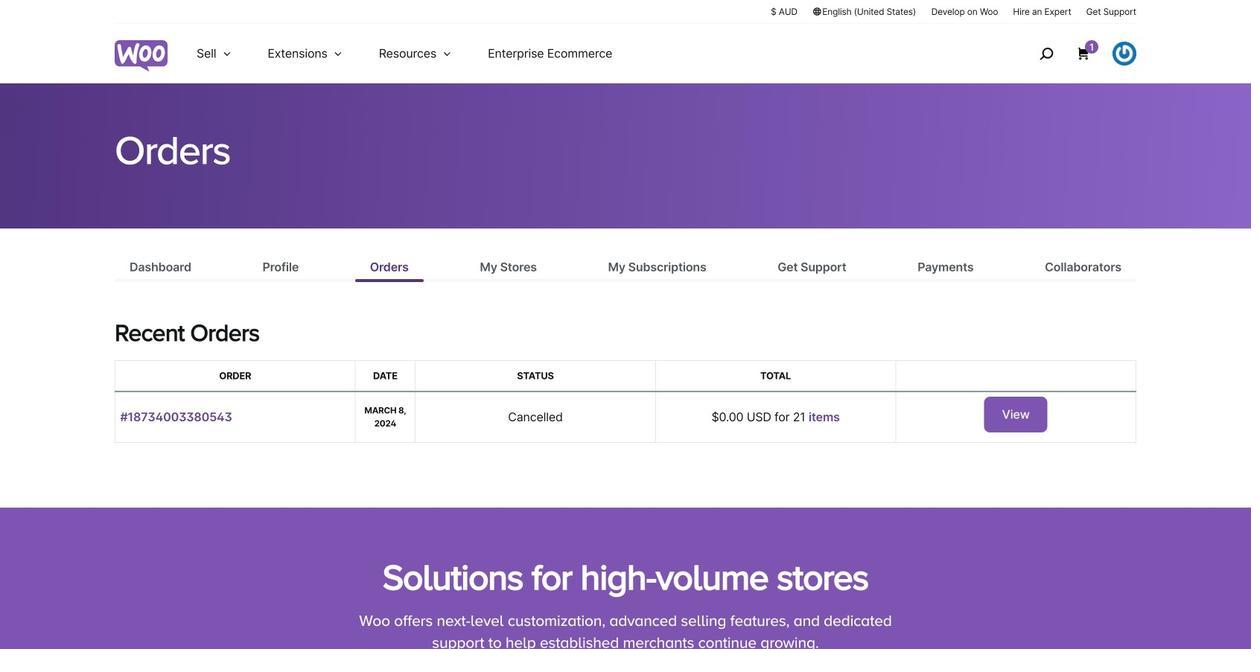 Task type: describe. For each thing, give the bounding box(es) containing it.
search image
[[1035, 42, 1059, 66]]

open account menu image
[[1113, 42, 1137, 66]]

service navigation menu element
[[1008, 29, 1137, 78]]



Task type: vqa. For each thing, say whether or not it's contained in the screenshot.
option
no



